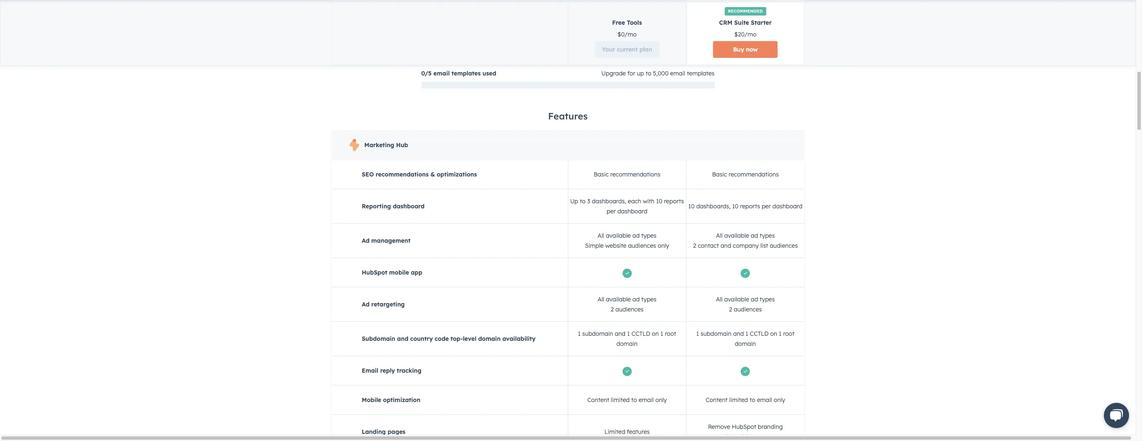 Task type: locate. For each thing, give the bounding box(es) containing it.
marketing hub button
[[332, 135, 805, 155]]

2 1 subdomain and 1 cctld on 1 root domain from the left
[[697, 330, 795, 348]]

dashboards,
[[592, 197, 627, 205], [697, 202, 731, 210]]

available
[[606, 232, 631, 239], [725, 232, 750, 239], [606, 296, 631, 303], [725, 296, 750, 303]]

0 horizontal spatial all available ad types 2 audiences
[[598, 296, 657, 313]]

1 horizontal spatial limited
[[730, 396, 748, 404]]

ad for ad retargeting
[[362, 301, 370, 308]]

0 horizontal spatial dashboards,
[[592, 197, 627, 205]]

root
[[665, 330, 677, 337], [784, 330, 795, 337]]

2 inside all available ad types 2 contact and company list audiences
[[693, 242, 697, 249]]

1 horizontal spatial reports
[[741, 202, 761, 210]]

0 vertical spatial ad
[[362, 237, 370, 244]]

all available ad types simple website audiences only
[[585, 232, 670, 249]]

0 horizontal spatial features
[[627, 428, 650, 436]]

tracking
[[397, 367, 422, 374]]

/mo down tools
[[625, 31, 637, 38]]

templates
[[452, 70, 481, 77], [687, 70, 715, 77]]

0 vertical spatial hubspot
[[362, 269, 388, 276]]

used
[[483, 70, 497, 77]]

content limited to email only up remove hubspot branding limited features
[[706, 396, 786, 404]]

1 horizontal spatial /mo
[[745, 31, 757, 38]]

0 vertical spatial for
[[641, 15, 649, 23]]

seo
[[362, 171, 374, 178]]

1 cctld from the left
[[632, 330, 651, 337]]

to up upgrade for up to 5,000 canned snippets
[[660, 15, 665, 23]]

0 vertical spatial upgrade
[[615, 15, 640, 23]]

1 limited from the left
[[611, 396, 630, 404]]

0 horizontal spatial recommendations
[[376, 171, 429, 178]]

2 horizontal spatial 2
[[729, 306, 733, 313]]

2 vertical spatial up
[[637, 70, 644, 77]]

0 horizontal spatial subdomain
[[583, 330, 614, 337]]

hubspot right remove
[[732, 423, 757, 431]]

2 content from the left
[[706, 396, 728, 404]]

reports inside up to 3 dashboards, each with 10 reports per dashboard
[[664, 197, 684, 205]]

to inside up to 3 dashboards, each with 10 reports per dashboard
[[580, 197, 586, 205]]

1 horizontal spatial on
[[771, 330, 778, 337]]

templates left the used
[[452, 70, 481, 77]]

2 /mo from the left
[[745, 31, 757, 38]]

1 horizontal spatial subdomain
[[701, 330, 732, 337]]

all available ad types 2 audiences
[[598, 296, 657, 313], [716, 296, 775, 313]]

content limited to email only
[[588, 396, 667, 404], [706, 396, 786, 404]]

content
[[588, 396, 610, 404], [706, 396, 728, 404]]

0 horizontal spatial hubspot
[[362, 269, 388, 276]]

reports right with
[[664, 197, 684, 205]]

ad inside all available ad types 2 contact and company list audiences
[[751, 232, 759, 239]]

0 horizontal spatial limited
[[605, 428, 626, 436]]

2 ad from the top
[[362, 301, 370, 308]]

hub
[[396, 141, 408, 149]]

1 vertical spatial 5,000
[[652, 42, 668, 50]]

2
[[693, 242, 697, 249], [611, 306, 614, 313], [729, 306, 733, 313]]

1 /mo from the left
[[625, 31, 637, 38]]

ad
[[633, 232, 640, 239], [751, 232, 759, 239], [633, 296, 640, 303], [751, 296, 759, 303]]

5,000 down upgrade for up to 5,000 canned snippets
[[653, 70, 669, 77]]

&
[[431, 171, 435, 178]]

1 horizontal spatial basic
[[713, 171, 728, 178]]

0 horizontal spatial content
[[588, 396, 610, 404]]

1 horizontal spatial all available ad types 2 audiences
[[716, 296, 775, 313]]

1 basic recommendations from the left
[[594, 171, 661, 178]]

3
[[588, 197, 591, 205]]

top-
[[451, 335, 463, 343]]

and
[[721, 242, 732, 249], [615, 330, 626, 337], [734, 330, 744, 337], [397, 335, 409, 343]]

0 horizontal spatial content limited to email only
[[588, 396, 667, 404]]

1 vertical spatial for
[[627, 42, 635, 50]]

1 1 subdomain and 1 cctld on 1 root domain from the left
[[578, 330, 677, 348]]

for left 'plan'
[[627, 42, 635, 50]]

features inside remove hubspot branding limited features
[[746, 433, 769, 441]]

1 on from the left
[[652, 330, 659, 337]]

per
[[762, 202, 771, 210], [607, 208, 616, 215]]

recommendations down hub
[[376, 171, 429, 178]]

audiences
[[628, 242, 657, 249], [770, 242, 798, 249], [616, 306, 644, 313], [734, 306, 762, 313]]

1 horizontal spatial content limited to email only
[[706, 396, 786, 404]]

basic recommendations up 10 dashboards, 10 reports per dashboard
[[713, 171, 779, 178]]

limited
[[611, 396, 630, 404], [730, 396, 748, 404]]

upgrade for upgrade for up to 5,000 canned snippets
[[601, 42, 625, 50]]

1 horizontal spatial basic recommendations
[[713, 171, 779, 178]]

only inside all available ad types simple website audiences only
[[658, 242, 670, 249]]

types inside all available ad types 2 contact and company list audiences
[[760, 232, 775, 239]]

ad left management
[[362, 237, 370, 244]]

marketing hub
[[365, 141, 408, 149]]

0 horizontal spatial reports
[[664, 197, 684, 205]]

/mo down suite at the right of the page
[[745, 31, 757, 38]]

to right current
[[645, 42, 651, 50]]

audiences inside all available ad types 2 contact and company list audiences
[[770, 242, 798, 249]]

for
[[641, 15, 649, 23], [627, 42, 635, 50], [628, 70, 636, 77]]

code
[[435, 335, 449, 343]]

upgrade
[[615, 15, 640, 23], [601, 42, 625, 50], [602, 70, 626, 77]]

for down current
[[628, 70, 636, 77]]

limited up remove hubspot branding limited features
[[730, 396, 748, 404]]

1 horizontal spatial content
[[706, 396, 728, 404]]

2 for simple website audiences only
[[693, 242, 697, 249]]

0 vertical spatial up
[[651, 15, 658, 23]]

mobile
[[389, 269, 409, 276]]

0 horizontal spatial limited
[[611, 396, 630, 404]]

1 recommendations from the left
[[376, 171, 429, 178]]

10 inside up to 3 dashboards, each with 10 reports per dashboard
[[657, 197, 663, 205]]

for right the free
[[641, 15, 649, 23]]

0 horizontal spatial 10
[[657, 197, 663, 205]]

available inside all available ad types 2 contact and company list audiences
[[725, 232, 750, 239]]

only
[[658, 242, 670, 249], [656, 396, 667, 404], [774, 396, 786, 404]]

1 horizontal spatial limited
[[723, 433, 744, 441]]

limited features
[[605, 428, 650, 436]]

1 subdomain and 1 cctld on 1 root domain
[[578, 330, 677, 348], [697, 330, 795, 348]]

upgrade for up to 5,000 canned snippets
[[601, 42, 715, 50]]

5,000 for email
[[653, 70, 669, 77]]

0 horizontal spatial on
[[652, 330, 659, 337]]

1 templates from the left
[[452, 70, 481, 77]]

subdomain and country code top-level domain availability
[[362, 335, 536, 343]]

2 vertical spatial 5,000
[[653, 70, 669, 77]]

1 horizontal spatial 1 subdomain and 1 cctld on 1 root domain
[[697, 330, 795, 348]]

recommendations up each
[[611, 171, 661, 178]]

0 horizontal spatial 1 subdomain and 1 cctld on 1 root domain
[[578, 330, 677, 348]]

basic up 10 dashboards, 10 reports per dashboard
[[713, 171, 728, 178]]

management
[[372, 237, 411, 244]]

all
[[598, 232, 605, 239], [716, 232, 723, 239], [598, 296, 605, 303], [716, 296, 723, 303]]

recommended
[[728, 8, 763, 14]]

all inside all available ad types simple website audiences only
[[598, 232, 605, 239]]

level
[[463, 335, 477, 343]]

marketing
[[365, 141, 395, 149]]

0 horizontal spatial basic
[[594, 171, 609, 178]]

2 limited from the left
[[730, 396, 748, 404]]

optimizations
[[437, 171, 477, 178]]

1 horizontal spatial recommendations
[[611, 171, 661, 178]]

0 horizontal spatial basic recommendations
[[594, 171, 661, 178]]

1 horizontal spatial features
[[746, 433, 769, 441]]

landing pages
[[362, 428, 406, 436]]

2 vertical spatial upgrade
[[602, 70, 626, 77]]

2 horizontal spatial recommendations
[[729, 171, 779, 178]]

0 horizontal spatial cctld
[[632, 330, 651, 337]]

0 vertical spatial 5,000
[[667, 15, 682, 23]]

6 1 from the left
[[779, 330, 782, 337]]

ad
[[362, 237, 370, 244], [362, 301, 370, 308]]

basic
[[594, 171, 609, 178], [713, 171, 728, 178]]

basic recommendations
[[594, 171, 661, 178], [713, 171, 779, 178]]

3 recommendations from the left
[[729, 171, 779, 178]]

hubspot
[[362, 269, 388, 276], [732, 423, 757, 431]]

1 horizontal spatial templates
[[687, 70, 715, 77]]

hubspot left mobile
[[362, 269, 388, 276]]

templates down the snippets
[[687, 70, 715, 77]]

email
[[434, 70, 450, 77], [671, 70, 686, 77], [639, 396, 654, 404], [757, 396, 773, 404]]

1 horizontal spatial hubspot
[[732, 423, 757, 431]]

10
[[657, 197, 663, 205], [689, 202, 695, 210], [733, 202, 739, 210]]

upgrade down your
[[602, 70, 626, 77]]

basic up up to 3 dashboards, each with 10 reports per dashboard
[[594, 171, 609, 178]]

subdomain
[[583, 330, 614, 337], [701, 330, 732, 337]]

dashboards, right 3
[[592, 197, 627, 205]]

for for upgrade for up to 5,000 canned snippets
[[627, 42, 635, 50]]

dashboards, up contact
[[697, 202, 731, 210]]

0 horizontal spatial templates
[[452, 70, 481, 77]]

on
[[652, 330, 659, 337], [771, 330, 778, 337]]

reporting
[[362, 202, 391, 210]]

2 horizontal spatial domain
[[735, 340, 756, 348]]

1 vertical spatial upgrade
[[601, 42, 625, 50]]

suite
[[735, 19, 750, 26]]

0 horizontal spatial per
[[607, 208, 616, 215]]

to left 3
[[580, 197, 586, 205]]

0 horizontal spatial root
[[665, 330, 677, 337]]

limited
[[605, 428, 626, 436], [723, 433, 744, 441]]

content limited to email only up limited features
[[588, 396, 667, 404]]

features
[[627, 428, 650, 436], [746, 433, 769, 441]]

ad retargeting
[[362, 301, 405, 308]]

hubspot inside remove hubspot branding limited features
[[732, 423, 757, 431]]

limited up limited features
[[611, 396, 630, 404]]

/mo
[[625, 31, 637, 38], [745, 31, 757, 38]]

2 for 2 audiences
[[729, 306, 733, 313]]

per inside up to 3 dashboards, each with 10 reports per dashboard
[[607, 208, 616, 215]]

1
[[578, 330, 581, 337], [628, 330, 630, 337], [661, 330, 664, 337], [697, 330, 699, 337], [746, 330, 749, 337], [779, 330, 782, 337]]

dashboard
[[393, 202, 425, 210], [773, 202, 803, 210], [618, 208, 648, 215]]

upgrade down the $0
[[601, 42, 625, 50]]

2 all available ad types 2 audiences from the left
[[716, 296, 775, 313]]

1 vertical spatial ad
[[362, 301, 370, 308]]

for for upgrade for up to 5,000 email templates
[[628, 70, 636, 77]]

hubspot mobile app
[[362, 269, 423, 276]]

up to 3 dashboards, each with 10 reports per dashboard
[[571, 197, 684, 215]]

up
[[651, 15, 658, 23], [636, 42, 643, 50], [637, 70, 644, 77]]

audiences inside all available ad types simple website audiences only
[[628, 242, 657, 249]]

0/5
[[422, 70, 432, 77]]

1 vertical spatial up
[[636, 42, 643, 50]]

reports up all available ad types 2 contact and company list audiences
[[741, 202, 761, 210]]

per up all available ad types simple website audiences only
[[607, 208, 616, 215]]

1 horizontal spatial 2
[[693, 242, 697, 249]]

1 vertical spatial hubspot
[[732, 423, 757, 431]]

domain
[[479, 335, 501, 343], [617, 340, 638, 348], [735, 340, 756, 348]]

1 horizontal spatial dashboard
[[618, 208, 648, 215]]

1 subdomain from the left
[[583, 330, 614, 337]]

1 horizontal spatial per
[[762, 202, 771, 210]]

upgrade up the $0
[[615, 15, 640, 23]]

reports
[[664, 197, 684, 205], [741, 202, 761, 210]]

basic recommendations up each
[[594, 171, 661, 178]]

5,000 left canned
[[652, 42, 668, 50]]

1 horizontal spatial domain
[[617, 340, 638, 348]]

features
[[548, 110, 588, 122]]

5,000 left documents at the top right
[[667, 15, 682, 23]]

2 basic from the left
[[713, 171, 728, 178]]

0 horizontal spatial /mo
[[625, 31, 637, 38]]

2 cctld from the left
[[750, 330, 769, 337]]

your
[[602, 46, 616, 53]]

ad left retargeting
[[362, 301, 370, 308]]

1 horizontal spatial root
[[784, 330, 795, 337]]

cctld
[[632, 330, 651, 337], [750, 330, 769, 337]]

availability
[[503, 335, 536, 343]]

1 ad from the top
[[362, 237, 370, 244]]

recommendations up 10 dashboards, 10 reports per dashboard
[[729, 171, 779, 178]]

per up "list"
[[762, 202, 771, 210]]

dashboard inside up to 3 dashboards, each with 10 reports per dashboard
[[618, 208, 648, 215]]

1 horizontal spatial cctld
[[750, 330, 769, 337]]

2 vertical spatial for
[[628, 70, 636, 77]]



Task type: describe. For each thing, give the bounding box(es) containing it.
dashboards, inside up to 3 dashboards, each with 10 reports per dashboard
[[592, 197, 627, 205]]

for for upgrade for up to 5,000 documents
[[641, 15, 649, 23]]

4 1 from the left
[[697, 330, 699, 337]]

/mo inside the free tools $0 /mo
[[625, 31, 637, 38]]

3 1 from the left
[[661, 330, 664, 337]]

remove
[[708, 423, 731, 431]]

mobile
[[362, 396, 382, 404]]

buy now
[[734, 46, 758, 53]]

2 basic recommendations from the left
[[713, 171, 779, 178]]

crm
[[720, 19, 733, 26]]

optimization
[[383, 396, 421, 404]]

pages
[[388, 428, 406, 436]]

email up branding
[[757, 396, 773, 404]]

upgrade for upgrade for up to 5,000 documents
[[615, 15, 640, 23]]

subdomain
[[362, 335, 396, 343]]

1 content from the left
[[588, 396, 610, 404]]

1 basic from the left
[[594, 171, 609, 178]]

0 horizontal spatial domain
[[479, 335, 501, 343]]

available inside all available ad types simple website audiences only
[[606, 232, 631, 239]]

2 content limited to email only from the left
[[706, 396, 786, 404]]

1 root from the left
[[665, 330, 677, 337]]

0/5 email templates used
[[422, 70, 497, 77]]

to up remove hubspot branding limited features
[[750, 396, 756, 404]]

canned
[[669, 42, 690, 50]]

2 horizontal spatial 10
[[733, 202, 739, 210]]

chat widget region
[[1091, 394, 1137, 435]]

retargeting
[[372, 301, 405, 308]]

simple
[[585, 242, 604, 249]]

email right 0/5
[[434, 70, 450, 77]]

all inside all available ad types 2 contact and company list audiences
[[716, 232, 723, 239]]

1 all available ad types 2 audiences from the left
[[598, 296, 657, 313]]

crm suite starter $20 /mo
[[720, 19, 772, 38]]

documents
[[684, 15, 715, 23]]

upgrade for upgrade for up to 5,000 email templates
[[602, 70, 626, 77]]

company
[[733, 242, 759, 249]]

1 horizontal spatial dashboards,
[[697, 202, 731, 210]]

snippets
[[692, 42, 715, 50]]

email down canned
[[671, 70, 686, 77]]

starter
[[751, 19, 772, 26]]

contact
[[698, 242, 719, 249]]

plan
[[640, 46, 653, 53]]

up for canned
[[636, 42, 643, 50]]

free
[[613, 19, 625, 26]]

/mo inside crm suite starter $20 /mo
[[745, 31, 757, 38]]

2 on from the left
[[771, 330, 778, 337]]

and inside all available ad types 2 contact and company list audiences
[[721, 242, 732, 249]]

your current plan button
[[595, 41, 660, 58]]

1 horizontal spatial 10
[[689, 202, 695, 210]]

to up limited features
[[632, 396, 637, 404]]

10 dashboards, 10 reports per dashboard
[[689, 202, 803, 210]]

with
[[643, 197, 655, 205]]

email
[[362, 367, 379, 374]]

2 templates from the left
[[687, 70, 715, 77]]

branding
[[758, 423, 783, 431]]

upgrade for up to 5,000 documents
[[615, 15, 715, 23]]

limited inside remove hubspot branding limited features
[[723, 433, 744, 441]]

5,000 for canned
[[652, 42, 668, 50]]

ad for ad management
[[362, 237, 370, 244]]

email reply tracking
[[362, 367, 422, 374]]

seo recommendations & optimizations
[[362, 171, 477, 178]]

all available ad types 2 contact and company list audiences
[[693, 232, 798, 249]]

2 root from the left
[[784, 330, 795, 337]]

email up limited features
[[639, 396, 654, 404]]

up for email
[[637, 70, 644, 77]]

2 recommendations from the left
[[611, 171, 661, 178]]

2 1 from the left
[[628, 330, 630, 337]]

$20
[[735, 31, 745, 38]]

to down 'plan'
[[646, 70, 652, 77]]

remove hubspot branding limited features
[[708, 423, 783, 441]]

website
[[606, 242, 627, 249]]

0 horizontal spatial dashboard
[[393, 202, 425, 210]]

1 content limited to email only from the left
[[588, 396, 667, 404]]

each
[[628, 197, 642, 205]]

now
[[746, 46, 758, 53]]

$0
[[618, 31, 625, 38]]

1 1 from the left
[[578, 330, 581, 337]]

tools
[[627, 19, 642, 26]]

5 1 from the left
[[746, 330, 749, 337]]

types inside all available ad types simple website audiences only
[[642, 232, 657, 239]]

0 horizontal spatial 2
[[611, 306, 614, 313]]

2 subdomain from the left
[[701, 330, 732, 337]]

current
[[617, 46, 638, 53]]

5,000 for documents
[[667, 15, 682, 23]]

upgrade for up to 5,000 email templates
[[602, 70, 715, 77]]

mobile optimization
[[362, 396, 421, 404]]

list
[[761, 242, 769, 249]]

ad management
[[362, 237, 411, 244]]

app
[[411, 269, 423, 276]]

buy now button
[[714, 41, 778, 58]]

reporting dashboard
[[362, 202, 425, 210]]

landing
[[362, 428, 386, 436]]

country
[[410, 335, 433, 343]]

up for documents
[[651, 15, 658, 23]]

2 horizontal spatial dashboard
[[773, 202, 803, 210]]

ad inside all available ad types simple website audiences only
[[633, 232, 640, 239]]

your current plan
[[602, 46, 653, 53]]

up
[[571, 197, 579, 205]]

buy
[[734, 46, 745, 53]]

free tools $0 /mo
[[613, 19, 642, 38]]

reply
[[380, 367, 395, 374]]



Task type: vqa. For each thing, say whether or not it's contained in the screenshot.
only
yes



